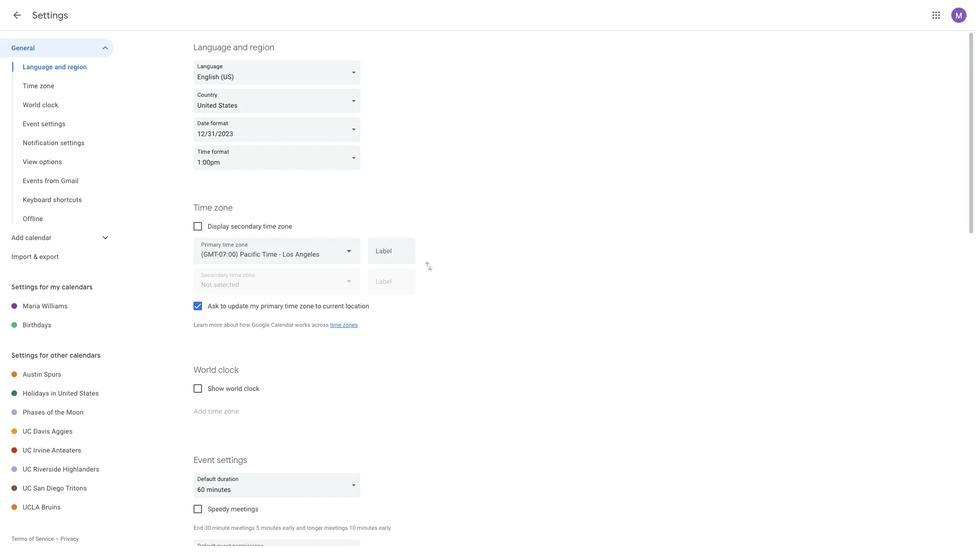 Task type: vqa. For each thing, say whether or not it's contained in the screenshot.
bottommost And
yes



Task type: describe. For each thing, give the bounding box(es) containing it.
in
[[51, 390, 56, 397]]

display
[[208, 223, 229, 230]]

export
[[39, 253, 59, 261]]

time inside tree
[[23, 82, 38, 90]]

moon
[[66, 409, 84, 416]]

0 vertical spatial settings
[[41, 120, 66, 128]]

2 horizontal spatial time
[[330, 322, 342, 328]]

event inside "group"
[[23, 120, 39, 128]]

uc irvine anteaters link
[[23, 441, 114, 460]]

general tree item
[[0, 38, 114, 57]]

about
[[224, 322, 238, 328]]

30
[[205, 525, 211, 531]]

states
[[79, 390, 99, 397]]

ucla bruins
[[23, 503, 61, 511]]

1 vertical spatial time
[[194, 203, 212, 214]]

holidays
[[23, 390, 49, 397]]

1 horizontal spatial time
[[285, 302, 298, 310]]

–
[[55, 536, 59, 542]]

davis
[[33, 428, 50, 435]]

1 horizontal spatial world clock
[[194, 365, 239, 376]]

and inside "group"
[[55, 63, 66, 71]]

google
[[252, 322, 270, 328]]

1 vertical spatial event
[[194, 455, 215, 466]]

maria
[[23, 302, 40, 310]]

ucla
[[23, 503, 40, 511]]

meetings left 10
[[324, 525, 348, 531]]

zone up display
[[214, 203, 233, 214]]

uc san diego tritons link
[[23, 479, 114, 498]]

go back image
[[11, 9, 23, 21]]

aggies
[[52, 428, 73, 435]]

tritons
[[66, 484, 87, 492]]

show world clock
[[208, 385, 260, 392]]

calendar
[[271, 322, 294, 328]]

how
[[240, 322, 250, 328]]

across
[[312, 322, 329, 328]]

settings for settings for my calendars
[[11, 283, 38, 291]]

settings for other calendars tree
[[0, 365, 114, 517]]

service
[[35, 536, 54, 542]]

zone inside "group"
[[40, 82, 54, 90]]

view
[[23, 158, 38, 166]]

meetings up 5
[[231, 505, 259, 513]]

diego
[[47, 484, 64, 492]]

Label for primary time zone. text field
[[376, 248, 408, 261]]

event settings inside tree
[[23, 120, 66, 128]]

williams
[[42, 302, 68, 310]]

10
[[349, 525, 356, 531]]

holidays in united states link
[[23, 384, 114, 403]]

birthdays tree item
[[0, 316, 114, 335]]

events from gmail
[[23, 177, 79, 185]]

riverside
[[33, 465, 61, 473]]

learn more about how google calendar works across time zones
[[194, 322, 358, 328]]

add
[[11, 234, 24, 242]]

current
[[323, 302, 344, 310]]

1 horizontal spatial language
[[194, 42, 231, 53]]

the
[[55, 409, 65, 416]]

phases of the moon
[[23, 409, 84, 416]]

uc davis aggies
[[23, 428, 73, 435]]

for for my
[[39, 283, 49, 291]]

language inside "group"
[[23, 63, 53, 71]]

speedy
[[208, 505, 229, 513]]

display secondary time zone
[[208, 223, 292, 230]]

settings for other calendars
[[11, 351, 101, 360]]

ask to update my primary time zone to current location
[[208, 302, 369, 310]]

view options
[[23, 158, 62, 166]]

united
[[58, 390, 78, 397]]

from
[[45, 177, 59, 185]]

update
[[228, 302, 249, 310]]

clock inside "group"
[[42, 101, 58, 109]]

holidays in united states
[[23, 390, 99, 397]]

more
[[209, 322, 222, 328]]

secondary
[[231, 223, 262, 230]]

options
[[39, 158, 62, 166]]

phases of the moon link
[[23, 403, 114, 422]]

&
[[33, 253, 38, 261]]

uc for uc davis aggies
[[23, 428, 32, 435]]

1 early from the left
[[283, 525, 295, 531]]

san
[[33, 484, 45, 492]]

world clock inside "group"
[[23, 101, 58, 109]]

minute
[[212, 525, 230, 531]]

show
[[208, 385, 224, 392]]

Label for secondary time zone. text field
[[376, 278, 408, 291]]

2 to from the left
[[316, 302, 321, 310]]

terms of service link
[[11, 536, 54, 542]]

maria williams tree item
[[0, 297, 114, 316]]

uc for uc san diego tritons
[[23, 484, 32, 492]]

0 vertical spatial and
[[233, 42, 248, 53]]

speedy meetings
[[208, 505, 259, 513]]

general
[[11, 44, 35, 52]]

2 vertical spatial settings
[[217, 455, 247, 466]]

1 vertical spatial world
[[194, 365, 216, 376]]

terms
[[11, 536, 27, 542]]

uc riverside highlanders
[[23, 465, 99, 473]]

5
[[256, 525, 259, 531]]

ucla bruins link
[[23, 498, 114, 517]]

2 horizontal spatial clock
[[244, 385, 260, 392]]

group containing language and region
[[0, 57, 114, 228]]

import
[[11, 253, 32, 261]]

austin
[[23, 371, 42, 378]]

other
[[50, 351, 68, 360]]



Task type: locate. For each thing, give the bounding box(es) containing it.
time
[[23, 82, 38, 90], [194, 203, 212, 214]]

keyboard
[[23, 196, 51, 204]]

1 minutes from the left
[[261, 525, 281, 531]]

of for service
[[29, 536, 34, 542]]

for for other
[[39, 351, 49, 360]]

my right update
[[250, 302, 259, 310]]

0 horizontal spatial clock
[[42, 101, 58, 109]]

0 horizontal spatial my
[[50, 283, 60, 291]]

clock
[[42, 101, 58, 109], [218, 365, 239, 376], [244, 385, 260, 392]]

meetings
[[231, 505, 259, 513], [231, 525, 255, 531], [324, 525, 348, 531]]

of inside tree item
[[47, 409, 53, 416]]

time down general on the left top of page
[[23, 82, 38, 90]]

1 vertical spatial region
[[68, 63, 87, 71]]

2 horizontal spatial and
[[296, 525, 306, 531]]

0 vertical spatial time
[[263, 223, 276, 230]]

zone down general tree item
[[40, 82, 54, 90]]

group
[[0, 57, 114, 228]]

to right 'ask'
[[221, 302, 227, 310]]

0 vertical spatial time
[[23, 82, 38, 90]]

time
[[263, 223, 276, 230], [285, 302, 298, 310], [330, 322, 342, 328]]

1 vertical spatial world clock
[[194, 365, 239, 376]]

offline
[[23, 215, 43, 223]]

world
[[23, 101, 40, 109], [194, 365, 216, 376]]

0 horizontal spatial to
[[221, 302, 227, 310]]

end 30 minute meetings 5 minutes early and longer meetings 10 minutes early
[[194, 525, 391, 531]]

0 horizontal spatial event
[[23, 120, 39, 128]]

1 horizontal spatial minutes
[[357, 525, 378, 531]]

1 vertical spatial settings
[[60, 139, 85, 147]]

3 uc from the top
[[23, 465, 32, 473]]

2 minutes from the left
[[357, 525, 378, 531]]

ucla bruins tree item
[[0, 498, 114, 517]]

1 vertical spatial my
[[250, 302, 259, 310]]

0 horizontal spatial and
[[55, 63, 66, 71]]

1 vertical spatial event settings
[[194, 455, 247, 466]]

0 vertical spatial for
[[39, 283, 49, 291]]

1 horizontal spatial of
[[47, 409, 53, 416]]

1 horizontal spatial clock
[[218, 365, 239, 376]]

terms of service – privacy
[[11, 536, 79, 542]]

2 early from the left
[[379, 525, 391, 531]]

0 vertical spatial clock
[[42, 101, 58, 109]]

early left longer
[[283, 525, 295, 531]]

clock up notification settings
[[42, 101, 58, 109]]

None field
[[194, 60, 364, 85], [194, 89, 364, 113], [194, 117, 364, 142], [194, 146, 364, 170], [194, 238, 361, 264], [194, 473, 364, 498], [194, 60, 364, 85], [194, 89, 364, 113], [194, 117, 364, 142], [194, 146, 364, 170], [194, 238, 361, 264], [194, 473, 364, 498]]

for left other
[[39, 351, 49, 360]]

settings for settings for other calendars
[[11, 351, 38, 360]]

0 vertical spatial language
[[194, 42, 231, 53]]

settings right "go back" icon
[[32, 9, 68, 21]]

irvine
[[33, 447, 50, 454]]

1 vertical spatial calendars
[[70, 351, 101, 360]]

zone up works
[[300, 302, 314, 310]]

language and region inside "group"
[[23, 63, 87, 71]]

of left the
[[47, 409, 53, 416]]

1 vertical spatial language
[[23, 63, 53, 71]]

1 vertical spatial time
[[285, 302, 298, 310]]

uc irvine anteaters
[[23, 447, 81, 454]]

1 horizontal spatial time zone
[[194, 203, 233, 214]]

uc inside 'link'
[[23, 447, 32, 454]]

uc davis aggies tree item
[[0, 422, 114, 441]]

0 horizontal spatial event settings
[[23, 120, 66, 128]]

uc irvine anteaters tree item
[[0, 441, 114, 460]]

1 vertical spatial settings
[[11, 283, 38, 291]]

settings up austin
[[11, 351, 38, 360]]

early right 10
[[379, 525, 391, 531]]

time up display
[[194, 203, 212, 214]]

0 vertical spatial language and region
[[194, 42, 274, 53]]

zones
[[343, 322, 358, 328]]

0 vertical spatial calendars
[[62, 283, 93, 291]]

tree
[[0, 38, 114, 266]]

world clock up show
[[194, 365, 239, 376]]

1 horizontal spatial to
[[316, 302, 321, 310]]

uc left the riverside
[[23, 465, 32, 473]]

early
[[283, 525, 295, 531], [379, 525, 391, 531]]

2 vertical spatial settings
[[11, 351, 38, 360]]

1 horizontal spatial time
[[194, 203, 212, 214]]

uc riverside highlanders tree item
[[0, 460, 114, 479]]

time zone down general on the left top of page
[[23, 82, 54, 90]]

0 horizontal spatial time
[[263, 223, 276, 230]]

2 vertical spatial and
[[296, 525, 306, 531]]

time left zones
[[330, 322, 342, 328]]

calendars
[[62, 283, 93, 291], [70, 351, 101, 360]]

end
[[194, 525, 203, 531]]

shortcuts
[[53, 196, 82, 204]]

privacy
[[60, 536, 79, 542]]

minutes
[[261, 525, 281, 531], [357, 525, 378, 531]]

0 vertical spatial time zone
[[23, 82, 54, 90]]

austin spurs link
[[23, 365, 114, 384]]

event settings
[[23, 120, 66, 128], [194, 455, 247, 466]]

settings
[[32, 9, 68, 21], [11, 283, 38, 291], [11, 351, 38, 360]]

region
[[250, 42, 274, 53], [68, 63, 87, 71]]

bruins
[[41, 503, 61, 511]]

0 vertical spatial settings
[[32, 9, 68, 21]]

calendars for settings for other calendars
[[70, 351, 101, 360]]

time right secondary
[[263, 223, 276, 230]]

1 horizontal spatial region
[[250, 42, 274, 53]]

1 horizontal spatial event
[[194, 455, 215, 466]]

tree containing general
[[0, 38, 114, 266]]

0 vertical spatial region
[[250, 42, 274, 53]]

settings heading
[[32, 9, 68, 21]]

to
[[221, 302, 227, 310], [316, 302, 321, 310]]

uc riverside highlanders link
[[23, 460, 114, 479]]

for
[[39, 283, 49, 291], [39, 351, 49, 360]]

0 vertical spatial of
[[47, 409, 53, 416]]

0 vertical spatial my
[[50, 283, 60, 291]]

0 vertical spatial event
[[23, 120, 39, 128]]

1 horizontal spatial and
[[233, 42, 248, 53]]

of right terms on the left of the page
[[29, 536, 34, 542]]

0 horizontal spatial time zone
[[23, 82, 54, 90]]

minutes right 5
[[261, 525, 281, 531]]

uc san diego tritons
[[23, 484, 87, 492]]

zone right secondary
[[278, 223, 292, 230]]

clock up show world clock
[[218, 365, 239, 376]]

to left the "current"
[[316, 302, 321, 310]]

1 vertical spatial time zone
[[194, 203, 233, 214]]

1 vertical spatial language and region
[[23, 63, 87, 71]]

0 horizontal spatial early
[[283, 525, 295, 531]]

world
[[226, 385, 242, 392]]

1 horizontal spatial event settings
[[194, 455, 247, 466]]

1 vertical spatial for
[[39, 351, 49, 360]]

holidays in united states tree item
[[0, 384, 114, 403]]

my up the williams
[[50, 283, 60, 291]]

0 vertical spatial world clock
[[23, 101, 58, 109]]

world inside "group"
[[23, 101, 40, 109]]

of for the
[[47, 409, 53, 416]]

time zone inside "group"
[[23, 82, 54, 90]]

0 horizontal spatial of
[[29, 536, 34, 542]]

uc left irvine
[[23, 447, 32, 454]]

world clock up the notification
[[23, 101, 58, 109]]

0 vertical spatial world
[[23, 101, 40, 109]]

my
[[50, 283, 60, 291], [250, 302, 259, 310]]

uc inside tree item
[[23, 465, 32, 473]]

calendars up the maria williams tree item
[[62, 283, 93, 291]]

0 horizontal spatial region
[[68, 63, 87, 71]]

calendars for settings for my calendars
[[62, 283, 93, 291]]

4 uc from the top
[[23, 484, 32, 492]]

primary
[[261, 302, 283, 310]]

region inside tree
[[68, 63, 87, 71]]

uc for uc riverside highlanders
[[23, 465, 32, 473]]

time zone
[[23, 82, 54, 90], [194, 203, 233, 214]]

highlanders
[[63, 465, 99, 473]]

1 horizontal spatial early
[[379, 525, 391, 531]]

minutes right 10
[[357, 525, 378, 531]]

world up show
[[194, 365, 216, 376]]

0 horizontal spatial time
[[23, 82, 38, 90]]

settings
[[41, 120, 66, 128], [60, 139, 85, 147], [217, 455, 247, 466]]

austin spurs
[[23, 371, 61, 378]]

1 to from the left
[[221, 302, 227, 310]]

1 horizontal spatial world
[[194, 365, 216, 376]]

uc san diego tritons tree item
[[0, 479, 114, 498]]

settings for my calendars
[[11, 283, 93, 291]]

settings up maria
[[11, 283, 38, 291]]

0 vertical spatial event settings
[[23, 120, 66, 128]]

time right the primary
[[285, 302, 298, 310]]

keyboard shortcuts
[[23, 196, 82, 204]]

settings for my calendars tree
[[0, 297, 114, 335]]

birthdays link
[[23, 316, 114, 335]]

zone
[[40, 82, 54, 90], [214, 203, 233, 214], [278, 223, 292, 230], [300, 302, 314, 310]]

2 for from the top
[[39, 351, 49, 360]]

2 vertical spatial clock
[[244, 385, 260, 392]]

1 vertical spatial clock
[[218, 365, 239, 376]]

clock right world
[[244, 385, 260, 392]]

phases of the moon tree item
[[0, 403, 114, 422]]

1 uc from the top
[[23, 428, 32, 435]]

settings for settings
[[32, 9, 68, 21]]

anteaters
[[52, 447, 81, 454]]

phases
[[23, 409, 45, 416]]

events
[[23, 177, 43, 185]]

time zone up display
[[194, 203, 233, 214]]

1 vertical spatial and
[[55, 63, 66, 71]]

2 uc from the top
[[23, 447, 32, 454]]

ask
[[208, 302, 219, 310]]

1 vertical spatial of
[[29, 536, 34, 542]]

meetings left 5
[[231, 525, 255, 531]]

2 vertical spatial time
[[330, 322, 342, 328]]

austin spurs tree item
[[0, 365, 114, 384]]

gmail
[[61, 177, 79, 185]]

birthdays
[[23, 321, 51, 329]]

maria williams
[[23, 302, 68, 310]]

notification settings
[[23, 139, 85, 147]]

0 horizontal spatial world clock
[[23, 101, 58, 109]]

time zones link
[[330, 322, 358, 328]]

1 for from the top
[[39, 283, 49, 291]]

spurs
[[44, 371, 61, 378]]

uc for uc irvine anteaters
[[23, 447, 32, 454]]

of
[[47, 409, 53, 416], [29, 536, 34, 542]]

1 horizontal spatial my
[[250, 302, 259, 310]]

uc left davis
[[23, 428, 32, 435]]

world up the notification
[[23, 101, 40, 109]]

0 horizontal spatial language
[[23, 63, 53, 71]]

works
[[295, 322, 310, 328]]

0 horizontal spatial minutes
[[261, 525, 281, 531]]

0 horizontal spatial language and region
[[23, 63, 87, 71]]

uc left san
[[23, 484, 32, 492]]

1 horizontal spatial language and region
[[194, 42, 274, 53]]

0 horizontal spatial world
[[23, 101, 40, 109]]

world clock
[[23, 101, 58, 109], [194, 365, 239, 376]]

longer
[[307, 525, 323, 531]]

event
[[23, 120, 39, 128], [194, 455, 215, 466]]

language
[[194, 42, 231, 53], [23, 63, 53, 71]]

learn
[[194, 322, 208, 328]]

privacy link
[[60, 536, 79, 542]]

for up maria williams
[[39, 283, 49, 291]]

add calendar
[[11, 234, 51, 242]]

uc davis aggies link
[[23, 422, 114, 441]]

calendar
[[25, 234, 51, 242]]

calendars up austin spurs "link"
[[70, 351, 101, 360]]

import & export
[[11, 253, 59, 261]]



